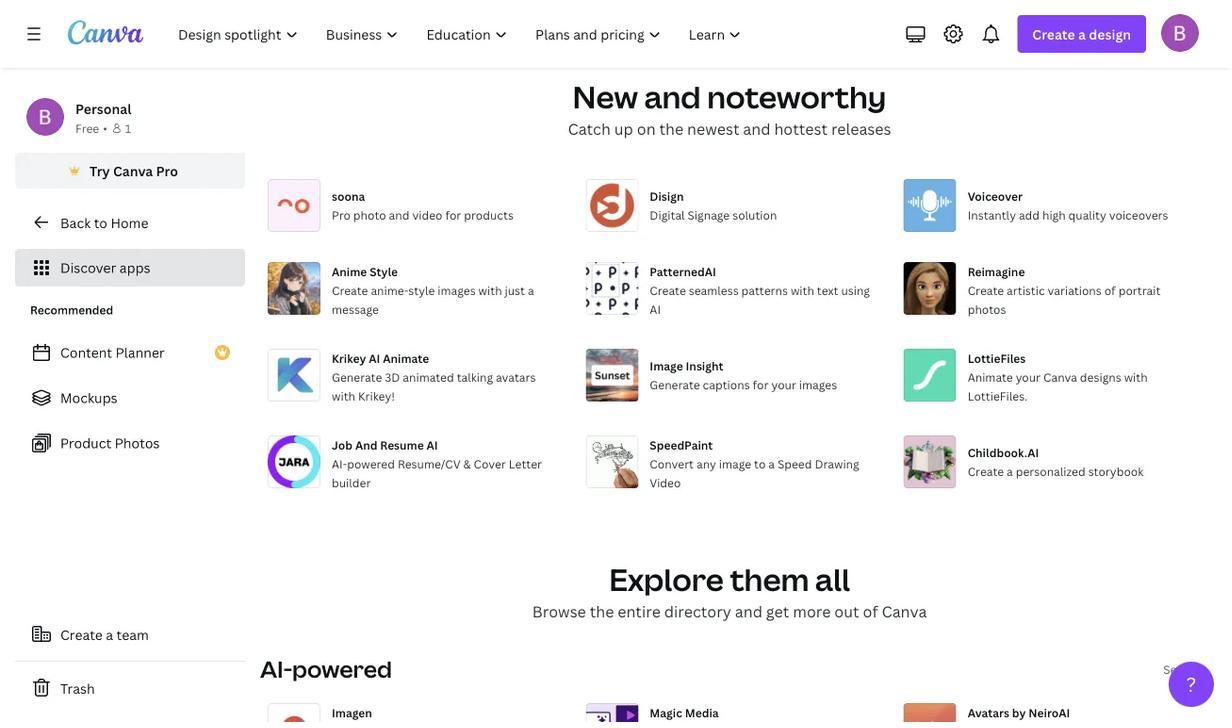 Task type: describe. For each thing, give the bounding box(es) containing it.
using
[[842, 282, 870, 298]]

personalized
[[1016, 463, 1086, 479]]

animate inside krikey ai animate generate 3d animated talking avatars with krikey!
[[383, 350, 429, 366]]

with inside lottiefiles animate your canva designs with lottiefiles.
[[1125, 369, 1148, 385]]

product photos link
[[15, 424, 245, 462]]

planner
[[116, 344, 165, 362]]

of inside explore them all browse the entire directory and get more out of canva
[[863, 602, 879, 622]]

captions
[[703, 377, 750, 392]]

generate inside image insight generate captions for your images
[[650, 377, 700, 392]]

back
[[60, 214, 91, 232]]

discover apps link
[[15, 249, 245, 287]]

back to home
[[60, 214, 149, 232]]

lottiefiles animate your canva designs with lottiefiles.
[[968, 350, 1148, 404]]

lottiefiles.
[[968, 388, 1028, 404]]

canva inside try canva pro button
[[113, 162, 153, 180]]

free •
[[75, 120, 107, 136]]

soona pro photo and video for products
[[332, 188, 514, 223]]

imagen
[[332, 705, 372, 720]]

disign digital signage solution
[[650, 188, 778, 223]]

products
[[464, 207, 514, 223]]

mockups
[[60, 389, 118, 407]]

avatars by neiroai
[[968, 705, 1071, 720]]

patternedai
[[650, 264, 717, 279]]

video
[[650, 475, 681, 490]]

avatars
[[968, 705, 1010, 720]]

speedpaint
[[650, 437, 713, 453]]

recommended
[[30, 302, 113, 318]]

explore
[[609, 559, 724, 600]]

high
[[1043, 207, 1066, 223]]

neiroai
[[1029, 705, 1071, 720]]

create inside reimagine create artistic variations of portrait photos
[[968, 282, 1005, 298]]

new and noteworthy catch up on the newest and hottest releases
[[568, 76, 892, 139]]

solution
[[733, 207, 778, 223]]

krikey
[[332, 350, 366, 366]]

instantly
[[968, 207, 1017, 223]]

your inside image insight generate captions for your images
[[772, 377, 797, 392]]

voiceover
[[968, 188, 1023, 204]]

speed
[[778, 456, 812, 471]]

create inside anime style create anime-style images with just a message
[[332, 282, 368, 298]]

see all button
[[1164, 660, 1200, 679]]

create inside childbook.ai create a personalized storybook
[[968, 463, 1005, 479]]

krikey!
[[358, 388, 395, 404]]

top level navigation element
[[166, 15, 758, 53]]

design
[[1090, 25, 1132, 43]]

convert
[[650, 456, 694, 471]]

catch
[[568, 119, 611, 139]]

your inside lottiefiles animate your canva designs with lottiefiles.
[[1016, 369, 1041, 385]]

personal
[[75, 99, 131, 117]]

designs
[[1081, 369, 1122, 385]]

home
[[111, 214, 149, 232]]

create a team button
[[15, 616, 245, 654]]

anime style create anime-style images with just a message
[[332, 264, 534, 317]]

soona
[[332, 188, 365, 204]]

talking
[[457, 369, 493, 385]]

releases
[[832, 119, 892, 139]]

? button
[[1169, 662, 1215, 707]]

to inside speedpaint convert any image to a speed drawing video
[[755, 456, 766, 471]]

create a design button
[[1018, 15, 1147, 53]]

speedpaint convert any image to a speed drawing video
[[650, 437, 860, 490]]

try canva pro
[[90, 162, 178, 180]]

and inside soona pro photo and video for products
[[389, 207, 410, 223]]

variations
[[1048, 282, 1102, 298]]

add
[[1019, 207, 1040, 223]]

animate inside lottiefiles animate your canva designs with lottiefiles.
[[968, 369, 1014, 385]]

team
[[117, 626, 149, 644]]

content planner
[[60, 344, 165, 362]]

childbook.ai create a personalized storybook
[[968, 445, 1144, 479]]

more
[[793, 602, 831, 622]]

newest
[[688, 119, 740, 139]]

reimagine create artistic variations of portrait photos
[[968, 264, 1161, 317]]

and
[[355, 437, 378, 453]]

photo
[[354, 207, 386, 223]]

anime-
[[371, 282, 409, 298]]

1 vertical spatial powered
[[292, 654, 392, 685]]

directory
[[665, 602, 732, 622]]

just
[[505, 282, 525, 298]]

a inside childbook.ai create a personalized storybook
[[1007, 463, 1014, 479]]

pro inside soona pro photo and video for products
[[332, 207, 351, 223]]

text
[[818, 282, 839, 298]]

get
[[767, 602, 790, 622]]

voiceover instantly add high quality voiceovers
[[968, 188, 1169, 223]]

letter
[[509, 456, 542, 471]]

browse
[[533, 602, 586, 622]]

with inside krikey ai animate generate 3d animated talking avatars with krikey!
[[332, 388, 356, 404]]

discover apps
[[60, 259, 150, 277]]

free
[[75, 120, 99, 136]]

job and resume ai ai-powered resume/cv & cover letter builder
[[332, 437, 542, 490]]

disign
[[650, 188, 684, 204]]

a inside button
[[106, 626, 113, 644]]



Task type: vqa. For each thing, say whether or not it's contained in the screenshot.
search box
no



Task type: locate. For each thing, give the bounding box(es) containing it.
by
[[1013, 705, 1026, 720]]

for inside soona pro photo and video for products
[[446, 207, 462, 223]]

krikey ai animate generate 3d animated talking avatars with krikey!
[[332, 350, 536, 404]]

with inside patternedai create seamless patterns with text using ai
[[791, 282, 815, 298]]

create down childbook.ai at the bottom right
[[968, 463, 1005, 479]]

ai inside job and resume ai ai-powered resume/cv & cover letter builder
[[427, 437, 438, 453]]

resume
[[380, 437, 424, 453]]

with right designs
[[1125, 369, 1148, 385]]

canva left designs
[[1044, 369, 1078, 385]]

all inside "see all" button
[[1187, 662, 1200, 677]]

and inside explore them all browse the entire directory and get more out of canva
[[735, 602, 763, 622]]

0 horizontal spatial canva
[[113, 162, 153, 180]]

with left text
[[791, 282, 815, 298]]

storybook
[[1089, 463, 1144, 479]]

1 horizontal spatial generate
[[650, 377, 700, 392]]

magic
[[650, 705, 683, 720]]

cover
[[474, 456, 506, 471]]

all right see at the bottom
[[1187, 662, 1200, 677]]

product
[[60, 434, 112, 452]]

ai-
[[332, 456, 347, 471], [260, 654, 292, 685]]

1 horizontal spatial canva
[[882, 602, 927, 622]]

0 horizontal spatial your
[[772, 377, 797, 392]]

ai- inside job and resume ai ai-powered resume/cv & cover letter builder
[[332, 456, 347, 471]]

1 horizontal spatial your
[[1016, 369, 1041, 385]]

0 vertical spatial images
[[438, 282, 476, 298]]

powered
[[347, 456, 395, 471], [292, 654, 392, 685]]

1 horizontal spatial for
[[753, 377, 769, 392]]

images up drawing
[[800, 377, 838, 392]]

the left entire
[[590, 602, 614, 622]]

0 horizontal spatial animate
[[383, 350, 429, 366]]

create down anime in the left of the page
[[332, 282, 368, 298]]

0 vertical spatial all
[[816, 559, 851, 600]]

1 horizontal spatial of
[[1105, 282, 1116, 298]]

and left video at top
[[389, 207, 410, 223]]

create inside dropdown button
[[1033, 25, 1076, 43]]

ai-powered
[[260, 654, 392, 685]]

new
[[573, 76, 638, 117]]

to right image
[[755, 456, 766, 471]]

1 vertical spatial of
[[863, 602, 879, 622]]

artistic
[[1007, 282, 1046, 298]]

3d
[[385, 369, 400, 385]]

the inside new and noteworthy catch up on the newest and hottest releases
[[660, 119, 684, 139]]

animated
[[403, 369, 454, 385]]

apps
[[120, 259, 150, 277]]

explore them all browse the entire directory and get more out of canva
[[533, 559, 927, 622]]

pro inside button
[[156, 162, 178, 180]]

anime
[[332, 264, 367, 279]]

image
[[650, 358, 683, 373]]

1 vertical spatial canva
[[1044, 369, 1078, 385]]

entire
[[618, 602, 661, 622]]

ai inside patternedai create seamless patterns with text using ai
[[650, 301, 661, 317]]

pro up back to home link
[[156, 162, 178, 180]]

job
[[332, 437, 353, 453]]

0 vertical spatial ai-
[[332, 456, 347, 471]]

powered down and at left bottom
[[347, 456, 395, 471]]

1 vertical spatial pro
[[332, 207, 351, 223]]

2 vertical spatial ai
[[427, 437, 438, 453]]

canva inside explore them all browse the entire directory and get more out of canva
[[882, 602, 927, 622]]

animate
[[383, 350, 429, 366], [968, 369, 1014, 385]]

create a design
[[1033, 25, 1132, 43]]

ai up resume/cv
[[427, 437, 438, 453]]

1 vertical spatial to
[[755, 456, 766, 471]]

ai right krikey
[[369, 350, 380, 366]]

resume/cv
[[398, 456, 461, 471]]

list containing content planner
[[15, 334, 245, 462]]

1 horizontal spatial pro
[[332, 207, 351, 223]]

a inside dropdown button
[[1079, 25, 1086, 43]]

all inside explore them all browse the entire directory and get more out of canva
[[816, 559, 851, 600]]

reimagine
[[968, 264, 1026, 279]]

up
[[615, 119, 634, 139]]

1 horizontal spatial all
[[1187, 662, 1200, 677]]

with left just
[[479, 282, 502, 298]]

0 horizontal spatial of
[[863, 602, 879, 622]]

create down patternedai
[[650, 282, 686, 298]]

canva inside lottiefiles animate your canva designs with lottiefiles.
[[1044, 369, 1078, 385]]

&
[[464, 456, 471, 471]]

insight
[[686, 358, 724, 373]]

trash
[[60, 680, 95, 697]]

pro down soona
[[332, 207, 351, 223]]

animate up 3d at the bottom
[[383, 350, 429, 366]]

your up the lottiefiles.
[[1016, 369, 1041, 385]]

animate down lottiefiles in the right of the page
[[968, 369, 1014, 385]]

for right captions on the right bottom
[[753, 377, 769, 392]]

0 horizontal spatial for
[[446, 207, 462, 223]]

discover
[[60, 259, 116, 277]]

create left design
[[1033, 25, 1076, 43]]

drawing
[[815, 456, 860, 471]]

0 horizontal spatial the
[[590, 602, 614, 622]]

see all
[[1164, 662, 1200, 677]]

0 horizontal spatial ai
[[369, 350, 380, 366]]

builder
[[332, 475, 371, 490]]

0 vertical spatial for
[[446, 207, 462, 223]]

1 vertical spatial all
[[1187, 662, 1200, 677]]

1 horizontal spatial images
[[800, 377, 838, 392]]

0 vertical spatial powered
[[347, 456, 395, 471]]

any
[[697, 456, 717, 471]]

create left "team"
[[60, 626, 103, 644]]

generate down krikey
[[332, 369, 382, 385]]

create up photos
[[968, 282, 1005, 298]]

signage
[[688, 207, 730, 223]]

avatars
[[496, 369, 536, 385]]

mockups link
[[15, 379, 245, 417]]

0 vertical spatial pro
[[156, 162, 178, 180]]

with left krikey!
[[332, 388, 356, 404]]

a left design
[[1079, 25, 1086, 43]]

2 horizontal spatial canva
[[1044, 369, 1078, 385]]

photos
[[115, 434, 160, 452]]

with
[[479, 282, 502, 298], [791, 282, 815, 298], [1125, 369, 1148, 385], [332, 388, 356, 404]]

a inside anime style create anime-style images with just a message
[[528, 282, 534, 298]]

and right newest
[[744, 119, 771, 139]]

1 vertical spatial images
[[800, 377, 838, 392]]

and up on
[[645, 76, 701, 117]]

all up out
[[816, 559, 851, 600]]

quality
[[1069, 207, 1107, 223]]

for
[[446, 207, 462, 223], [753, 377, 769, 392]]

to right back
[[94, 214, 107, 232]]

digital
[[650, 207, 685, 223]]

0 horizontal spatial images
[[438, 282, 476, 298]]

with inside anime style create anime-style images with just a message
[[479, 282, 502, 298]]

the
[[660, 119, 684, 139], [590, 602, 614, 622]]

noteworthy
[[707, 76, 887, 117]]

create a team
[[60, 626, 149, 644]]

of right out
[[863, 602, 879, 622]]

1 vertical spatial animate
[[968, 369, 1014, 385]]

and
[[645, 76, 701, 117], [744, 119, 771, 139], [389, 207, 410, 223], [735, 602, 763, 622]]

portrait
[[1119, 282, 1161, 298]]

a
[[1079, 25, 1086, 43], [528, 282, 534, 298], [769, 456, 775, 471], [1007, 463, 1014, 479], [106, 626, 113, 644]]

bob builder image
[[1162, 14, 1200, 52]]

lottiefiles
[[968, 350, 1026, 366]]

1 vertical spatial for
[[753, 377, 769, 392]]

trash link
[[15, 670, 245, 707]]

2 vertical spatial canva
[[882, 602, 927, 622]]

0 vertical spatial ai
[[650, 301, 661, 317]]

photos
[[968, 301, 1007, 317]]

images inside image insight generate captions for your images
[[800, 377, 838, 392]]

canva right the try
[[113, 162, 153, 180]]

generate down the image
[[650, 377, 700, 392]]

patterns
[[742, 282, 788, 298]]

1 horizontal spatial animate
[[968, 369, 1014, 385]]

pro
[[156, 162, 178, 180], [332, 207, 351, 223]]

?
[[1187, 671, 1197, 698]]

2 horizontal spatial ai
[[650, 301, 661, 317]]

on
[[637, 119, 656, 139]]

style
[[409, 282, 435, 298]]

powered inside job and resume ai ai-powered resume/cv & cover letter builder
[[347, 456, 395, 471]]

1 horizontal spatial ai-
[[332, 456, 347, 471]]

content planner link
[[15, 334, 245, 372]]

the inside explore them all browse the entire directory and get more out of canva
[[590, 602, 614, 622]]

0 horizontal spatial to
[[94, 214, 107, 232]]

and left get
[[735, 602, 763, 622]]

0 horizontal spatial pro
[[156, 162, 178, 180]]

a left the speed
[[769, 456, 775, 471]]

0 vertical spatial the
[[660, 119, 684, 139]]

generate inside krikey ai animate generate 3d animated talking avatars with krikey!
[[332, 369, 382, 385]]

a right just
[[528, 282, 534, 298]]

back to home link
[[15, 204, 245, 241]]

0 horizontal spatial ai-
[[260, 654, 292, 685]]

hottest
[[775, 119, 828, 139]]

for inside image insight generate captions for your images
[[753, 377, 769, 392]]

try canva pro button
[[15, 153, 245, 189]]

for right video at top
[[446, 207, 462, 223]]

ai
[[650, 301, 661, 317], [369, 350, 380, 366], [427, 437, 438, 453]]

create inside button
[[60, 626, 103, 644]]

canva right out
[[882, 602, 927, 622]]

•
[[103, 120, 107, 136]]

list
[[15, 334, 245, 462]]

0 vertical spatial canva
[[113, 162, 153, 180]]

ai down patternedai
[[650, 301, 661, 317]]

canva
[[113, 162, 153, 180], [1044, 369, 1078, 385], [882, 602, 927, 622]]

1 vertical spatial the
[[590, 602, 614, 622]]

0 vertical spatial animate
[[383, 350, 429, 366]]

the right on
[[660, 119, 684, 139]]

1 horizontal spatial to
[[755, 456, 766, 471]]

images right the style
[[438, 282, 476, 298]]

patternedai create seamless patterns with text using ai
[[650, 264, 870, 317]]

1 horizontal spatial the
[[660, 119, 684, 139]]

them
[[730, 559, 810, 600]]

a left "team"
[[106, 626, 113, 644]]

images
[[438, 282, 476, 298], [800, 377, 838, 392]]

a down childbook.ai at the bottom right
[[1007, 463, 1014, 479]]

see
[[1164, 662, 1184, 677]]

of inside reimagine create artistic variations of portrait photos
[[1105, 282, 1116, 298]]

product photos
[[60, 434, 160, 452]]

your right captions on the right bottom
[[772, 377, 797, 392]]

1 vertical spatial ai-
[[260, 654, 292, 685]]

powered up imagen
[[292, 654, 392, 685]]

create inside patternedai create seamless patterns with text using ai
[[650, 282, 686, 298]]

1 vertical spatial ai
[[369, 350, 380, 366]]

video
[[413, 207, 443, 223]]

magic media
[[650, 705, 719, 720]]

images inside anime style create anime-style images with just a message
[[438, 282, 476, 298]]

a inside speedpaint convert any image to a speed drawing video
[[769, 456, 775, 471]]

of left the portrait
[[1105, 282, 1116, 298]]

0 horizontal spatial all
[[816, 559, 851, 600]]

create
[[1033, 25, 1076, 43], [332, 282, 368, 298], [650, 282, 686, 298], [968, 282, 1005, 298], [968, 463, 1005, 479], [60, 626, 103, 644]]

0 horizontal spatial generate
[[332, 369, 382, 385]]

0 vertical spatial to
[[94, 214, 107, 232]]

0 vertical spatial of
[[1105, 282, 1116, 298]]

ai inside krikey ai animate generate 3d animated talking avatars with krikey!
[[369, 350, 380, 366]]

1 horizontal spatial ai
[[427, 437, 438, 453]]



